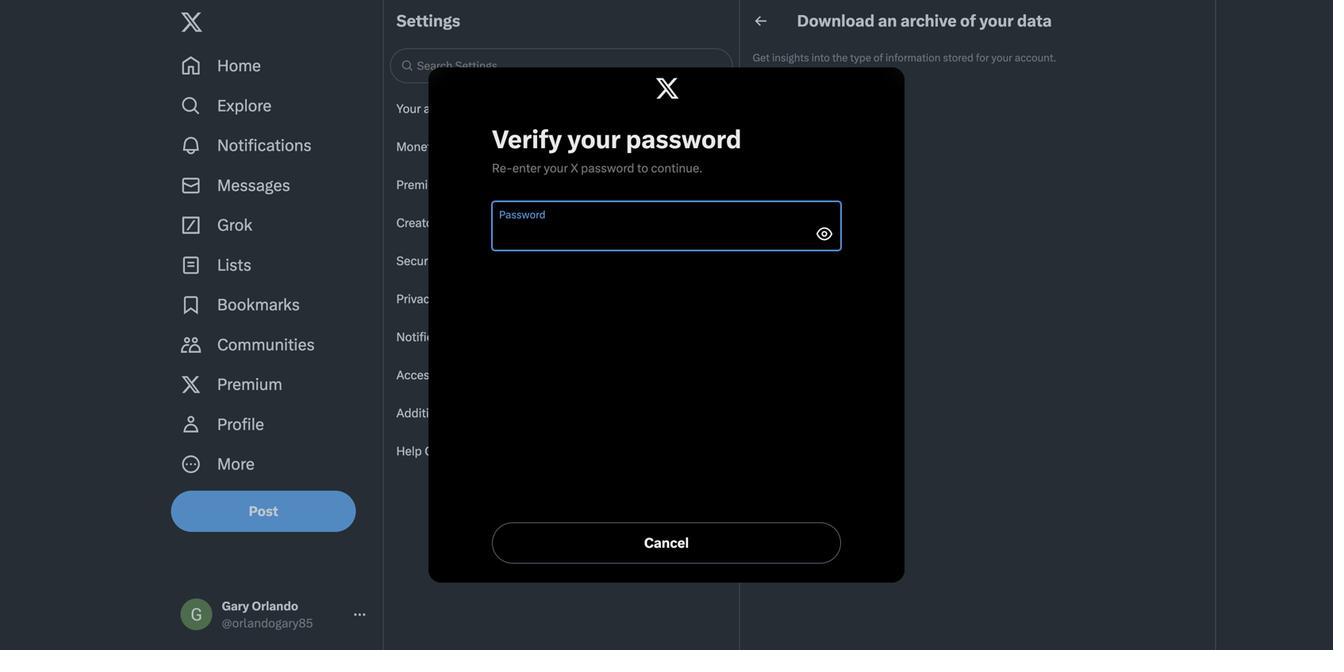 Task type: locate. For each thing, give the bounding box(es) containing it.
your
[[980, 12, 1014, 31], [992, 52, 1013, 64], [568, 125, 621, 154], [544, 161, 568, 175]]

1 vertical spatial notifications
[[397, 330, 467, 345]]

0 horizontal spatial notifications link
[[171, 126, 377, 166]]

display,
[[471, 368, 512, 383]]

1 vertical spatial premium
[[217, 376, 283, 395]]

continue.
[[651, 161, 703, 175]]

account up safety
[[468, 254, 513, 268]]

archive
[[901, 12, 957, 31]]

account right 'your' at the top of page
[[424, 102, 469, 116]]

privacy and safety
[[397, 292, 496, 306]]

1 horizontal spatial premium link
[[384, 166, 739, 204]]

0 vertical spatial notifications
[[217, 136, 312, 155]]

1 vertical spatial premium link
[[171, 365, 377, 405]]

your up x
[[568, 125, 621, 154]]

premium link up password
[[384, 166, 739, 204]]

password up continue.
[[626, 125, 742, 154]]

0 horizontal spatial of
[[874, 52, 884, 64]]

password
[[626, 125, 742, 154], [581, 161, 635, 175]]

0 vertical spatial and
[[444, 254, 465, 268]]

and right display,
[[515, 368, 536, 383]]

monetization
[[397, 140, 468, 154]]

additional
[[397, 406, 453, 421]]

1 horizontal spatial notifications link
[[384, 318, 739, 356]]

stored
[[943, 52, 974, 64]]

premium link
[[384, 166, 739, 204], [171, 365, 377, 405]]

tab list inside settings region
[[384, 90, 739, 471]]

notifications link
[[171, 126, 377, 166], [384, 318, 739, 356]]

premium inside primary navigation
[[217, 376, 283, 395]]

notifications inside primary navigation
[[217, 136, 312, 155]]

cancel
[[644, 536, 689, 552]]

premium up creator
[[397, 178, 445, 192]]

your right the for
[[992, 52, 1013, 64]]

section details region
[[740, 0, 1217, 651]]

and right 'security'
[[444, 254, 465, 268]]

0 vertical spatial premium
[[397, 178, 445, 192]]

0 vertical spatial password
[[626, 125, 742, 154]]

accessibility,
[[397, 368, 468, 383]]

0 horizontal spatial premium
[[217, 376, 283, 395]]

verify your password group inside dialog
[[429, 67, 905, 584]]

premium link down communities
[[171, 365, 377, 405]]

1 horizontal spatial of
[[961, 12, 976, 31]]

and left safety
[[439, 292, 460, 306]]

creator
[[397, 216, 437, 230]]

password
[[499, 209, 546, 221]]

notifications link up messages
[[171, 126, 377, 166]]

notifications
[[217, 136, 312, 155], [397, 330, 467, 345]]

0 vertical spatial premium link
[[384, 166, 739, 204]]

profile
[[217, 415, 264, 435]]

your account
[[397, 102, 469, 116]]

your left data at the top of the page
[[980, 12, 1014, 31]]

0 vertical spatial of
[[961, 12, 976, 31]]

premium inside settings region
[[397, 178, 445, 192]]

post link
[[171, 491, 356, 532]]

security and account access link
[[384, 242, 739, 280]]

1 horizontal spatial premium
[[397, 178, 445, 192]]

help
[[397, 445, 422, 459]]

notifications link up languages at the left bottom
[[384, 318, 739, 356]]

explore link
[[171, 86, 377, 126]]

for
[[976, 52, 990, 64]]

gary orlando @orlandogary85
[[222, 600, 313, 631]]

messages
[[217, 176, 290, 195]]

center
[[425, 445, 462, 459]]

get
[[753, 52, 770, 64]]

tab list containing your account
[[384, 90, 739, 471]]

tab list
[[384, 90, 739, 471]]

password right x
[[581, 161, 635, 175]]

of
[[961, 12, 976, 31], [874, 52, 884, 64]]

premium up profile
[[217, 376, 283, 395]]

notifications down explore link
[[217, 136, 312, 155]]

re-
[[492, 161, 513, 175]]

x
[[571, 161, 579, 175]]

bookmarks
[[217, 296, 300, 315]]

security
[[397, 254, 442, 268]]

grok
[[217, 216, 252, 235]]

bookmarks link
[[171, 285, 377, 325]]

0 horizontal spatial premium link
[[171, 365, 377, 405]]

notifications up accessibility, on the bottom of page
[[397, 330, 467, 345]]

help center link
[[384, 433, 739, 471]]

@orlandogary85
[[222, 617, 313, 631]]

1 vertical spatial of
[[874, 52, 884, 64]]

lists
[[217, 256, 251, 275]]

grok link
[[171, 206, 377, 246]]

additional resources
[[397, 406, 509, 421]]

0 horizontal spatial notifications
[[217, 136, 312, 155]]

premium
[[397, 178, 445, 192], [217, 376, 283, 395]]

account
[[424, 102, 469, 116], [468, 254, 513, 268]]

access
[[515, 254, 554, 268]]

of right type
[[874, 52, 884, 64]]

cancel button
[[492, 523, 842, 564]]

privacy
[[397, 292, 436, 306]]

1 vertical spatial and
[[439, 292, 460, 306]]

the
[[833, 52, 848, 64]]

verify your password group
[[0, 0, 1334, 651], [429, 67, 905, 584]]

to
[[637, 161, 649, 175]]

1 vertical spatial account
[[468, 254, 513, 268]]

post
[[249, 504, 278, 520]]

and
[[444, 254, 465, 268], [439, 292, 460, 306], [515, 368, 536, 383]]

1 horizontal spatial notifications
[[397, 330, 467, 345]]

of up stored at the right top of page
[[961, 12, 976, 31]]



Task type: vqa. For each thing, say whether or not it's contained in the screenshot.
Re-
yes



Task type: describe. For each thing, give the bounding box(es) containing it.
communities link
[[171, 325, 377, 365]]

monetization link
[[384, 128, 739, 166]]

enter
[[513, 161, 541, 175]]

explore
[[217, 96, 272, 115]]

safety
[[462, 292, 496, 306]]

orlando
[[252, 600, 298, 614]]

subscriptions
[[440, 216, 516, 230]]

x image
[[656, 78, 679, 99]]

your left x
[[544, 161, 568, 175]]

your
[[397, 102, 421, 116]]

creator subscriptions
[[397, 216, 516, 230]]

gary
[[222, 600, 249, 614]]

verify your password dialog
[[0, 0, 1334, 651]]

notifications inside settings region
[[397, 330, 467, 345]]

verify your password re-enter your x password to continue.
[[492, 125, 742, 175]]

settings region
[[383, 0, 740, 651]]

accessibility, display, and languages link
[[384, 356, 739, 395]]

resources
[[456, 406, 509, 421]]

1 vertical spatial notifications link
[[384, 318, 739, 356]]

messages link
[[171, 166, 377, 206]]

x image
[[655, 67, 680, 110]]

2 vertical spatial and
[[515, 368, 536, 383]]

help center
[[397, 445, 462, 459]]

your account link
[[384, 90, 739, 128]]

home link
[[171, 46, 377, 86]]

get insights into the type of information stored for your account.
[[753, 52, 1057, 64]]

lists link
[[171, 246, 377, 285]]

home
[[217, 56, 261, 76]]

Search Settings search field
[[384, 42, 739, 90]]

an
[[878, 12, 897, 31]]

download
[[797, 12, 875, 31]]

creator subscriptions link
[[384, 204, 739, 242]]

type
[[851, 52, 872, 64]]

1 vertical spatial password
[[581, 161, 635, 175]]

and for security
[[444, 254, 465, 268]]

data
[[1018, 12, 1052, 31]]

primary navigation
[[171, 46, 377, 485]]

additional resources link
[[384, 395, 739, 433]]

privacy and safety link
[[384, 280, 739, 318]]

accessibility, display, and languages
[[397, 368, 594, 383]]

and for privacy
[[439, 292, 460, 306]]

insights
[[772, 52, 810, 64]]

information
[[886, 52, 941, 64]]

languages
[[539, 368, 594, 383]]

0 vertical spatial account
[[424, 102, 469, 116]]

0 vertical spatial notifications link
[[171, 126, 377, 166]]

profile link
[[171, 405, 377, 445]]

download an archive of your data
[[797, 12, 1052, 31]]

into
[[812, 52, 830, 64]]

communities
[[217, 336, 315, 355]]

account.
[[1015, 52, 1057, 64]]

settings
[[397, 12, 461, 31]]

security and account access
[[397, 254, 554, 268]]

verify
[[492, 125, 562, 154]]



